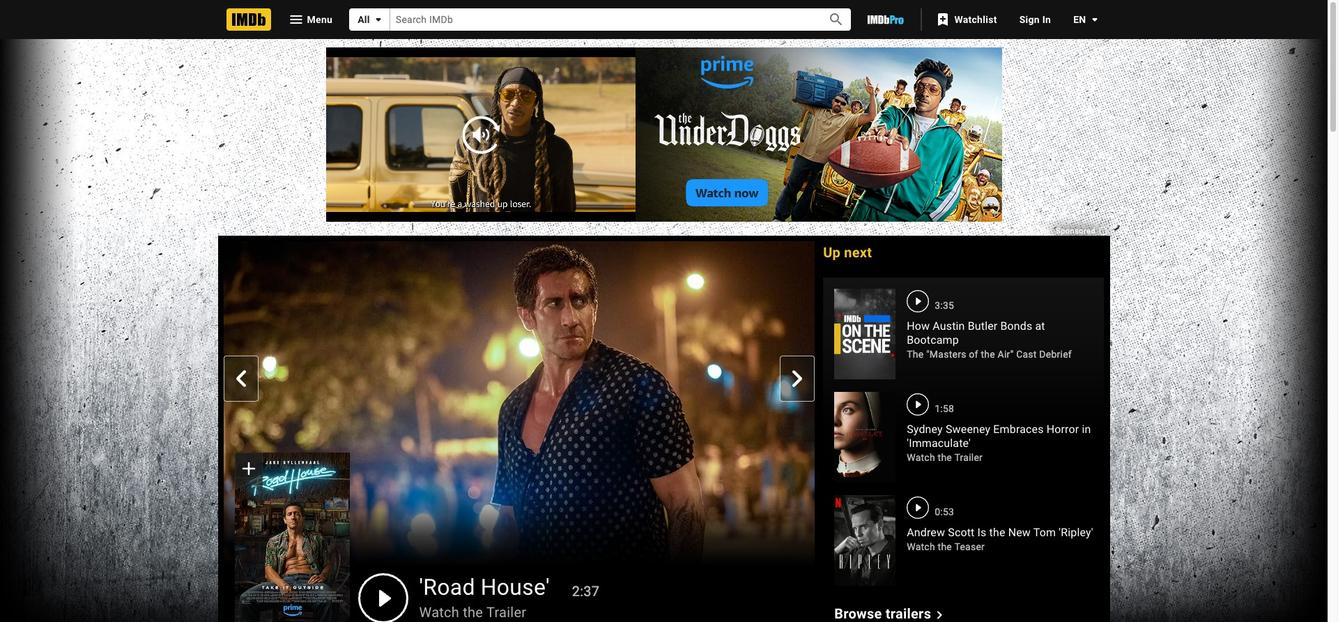 Task type: locate. For each thing, give the bounding box(es) containing it.
the right is
[[990, 526, 1006, 539]]

scott
[[949, 526, 975, 539]]

butler
[[968, 319, 998, 333]]

austin
[[933, 319, 965, 333]]

trailer
[[955, 452, 983, 463], [487, 604, 527, 620]]

en
[[1074, 14, 1087, 25]]

sydney
[[907, 423, 943, 436]]

'road house'
[[419, 574, 550, 600]]

menu button
[[276, 8, 344, 31]]

none field inside all search box
[[390, 9, 813, 30]]

arrow drop down image
[[1087, 11, 1104, 28]]

1 vertical spatial watch
[[907, 541, 936, 552]]

menu image
[[288, 11, 304, 28]]

"masters
[[927, 349, 967, 360]]

air"
[[998, 349, 1014, 360]]

the
[[981, 349, 996, 360], [938, 452, 953, 463], [990, 526, 1006, 539], [938, 541, 953, 552], [463, 604, 483, 620]]

'road house' image
[[223, 241, 816, 574]]

all button
[[349, 8, 390, 31]]

andrew
[[907, 526, 946, 539]]

up
[[824, 244, 841, 261]]

the inside 'road house' element
[[463, 604, 483, 620]]

debrief
[[1040, 349, 1072, 360]]

the down 'immaculate'
[[938, 452, 953, 463]]

chevron right inline image
[[789, 370, 806, 387]]

browse trailers link
[[835, 605, 948, 622]]

trailers
[[886, 605, 932, 622]]

all
[[358, 14, 370, 25]]

sweeney
[[946, 423, 991, 436]]

andrew scott is the new tom 'ripley' watch the teaser
[[907, 526, 1094, 552]]

1 vertical spatial trailer
[[487, 604, 527, 620]]

3:35
[[935, 300, 955, 311]]

0 horizontal spatial trailer
[[487, 604, 527, 620]]

en button
[[1063, 7, 1104, 32]]

watch down "'road"
[[419, 604, 460, 620]]

the right of
[[981, 349, 996, 360]]

submit search image
[[828, 11, 845, 28]]

watch down andrew
[[907, 541, 936, 552]]

'ripley'
[[1059, 526, 1094, 539]]

at
[[1036, 319, 1046, 333]]

teaser
[[955, 541, 985, 552]]

sign
[[1020, 14, 1040, 25]]

0 vertical spatial trailer
[[955, 452, 983, 463]]

watch
[[907, 452, 936, 463], [907, 541, 936, 552], [419, 604, 460, 620]]

2 vertical spatial watch
[[419, 604, 460, 620]]

watch down 'immaculate'
[[907, 452, 936, 463]]

Search IMDb text field
[[390, 9, 813, 30]]

next
[[845, 244, 873, 261]]

chevron right image
[[932, 606, 948, 622]]

trailer down house' on the bottom left
[[487, 604, 527, 620]]

0 vertical spatial watch
[[907, 452, 936, 463]]

of
[[970, 349, 979, 360]]

'road
[[419, 574, 475, 600]]

trailer down sweeney
[[955, 452, 983, 463]]

the down 'road house'
[[463, 604, 483, 620]]

1 horizontal spatial trailer
[[955, 452, 983, 463]]

None field
[[390, 9, 813, 30]]

the inside how austin butler bonds at bootcamp the "masters of the air" cast debrief
[[981, 349, 996, 360]]

watch inside 'road house' element
[[419, 604, 460, 620]]

group
[[235, 453, 350, 622]]

watch inside sydney sweeney embraces horror in 'immaculate' watch the trailer
[[907, 452, 936, 463]]

house'
[[481, 574, 550, 600]]

'immaculate'
[[907, 437, 971, 450]]

road house image
[[235, 453, 350, 622], [235, 453, 350, 622]]

sponsored
[[1057, 227, 1099, 236]]



Task type: describe. For each thing, give the bounding box(es) containing it.
arrow drop down image
[[370, 11, 387, 28]]

sign in button
[[1009, 7, 1063, 32]]

cast
[[1017, 349, 1037, 360]]

tom
[[1034, 526, 1057, 539]]

sydney sweeney embraces horror in 'immaculate' watch the trailer
[[907, 423, 1092, 463]]

0:53
[[935, 506, 955, 517]]

how
[[907, 319, 930, 333]]

immaculate image
[[835, 392, 896, 483]]

menu
[[307, 14, 333, 25]]

embraces
[[994, 423, 1044, 436]]

1:58
[[935, 403, 955, 414]]

masters of the air image
[[835, 289, 896, 380]]

bonds
[[1001, 319, 1033, 333]]

horror
[[1047, 423, 1080, 436]]

'road house' group
[[223, 241, 816, 622]]

how austin butler bonds at bootcamp the "masters of the air" cast debrief
[[907, 319, 1072, 360]]

is
[[978, 526, 987, 539]]

the down scott
[[938, 541, 953, 552]]

trailer inside 'road house' element
[[487, 604, 527, 620]]

watch the trailer
[[419, 604, 527, 620]]

ripley image
[[835, 495, 896, 586]]

in
[[1043, 14, 1052, 25]]

2:37
[[572, 583, 600, 599]]

browse trailers
[[835, 605, 932, 622]]

in
[[1083, 423, 1092, 436]]

home image
[[226, 8, 271, 31]]

trailer inside sydney sweeney embraces horror in 'immaculate' watch the trailer
[[955, 452, 983, 463]]

new
[[1009, 526, 1031, 539]]

chevron left inline image
[[233, 370, 249, 387]]

the inside sydney sweeney embraces horror in 'immaculate' watch the trailer
[[938, 452, 953, 463]]

'road house' element
[[223, 241, 816, 622]]

watch inside andrew scott is the new tom 'ripley' watch the teaser
[[907, 541, 936, 552]]

watchlist button
[[928, 7, 1009, 32]]

sign in
[[1020, 14, 1052, 25]]

bootcamp
[[907, 333, 959, 347]]

watchlist image
[[935, 11, 952, 28]]

sponsored content section
[[0, 0, 1334, 622]]

All search field
[[349, 8, 852, 31]]

the
[[907, 349, 924, 360]]

browse
[[835, 605, 882, 622]]

watchlist
[[955, 14, 998, 25]]

up next
[[824, 244, 873, 261]]



Task type: vqa. For each thing, say whether or not it's contained in the screenshot.
jeremy to the top
no



